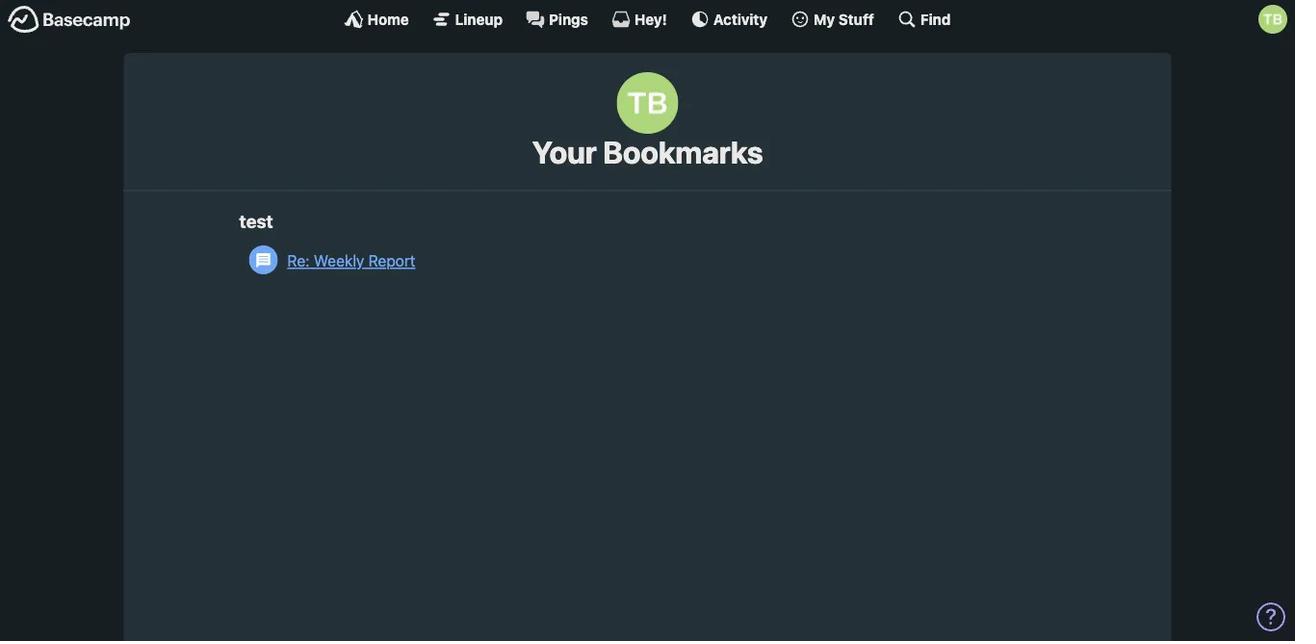 Task type: vqa. For each thing, say whether or not it's contained in the screenshot.
'Activity'
yes



Task type: locate. For each thing, give the bounding box(es) containing it.
lineup
[[455, 11, 503, 27]]

0 horizontal spatial tim burton image
[[617, 72, 678, 134]]

home
[[367, 11, 409, 27]]

find
[[920, 11, 951, 27]]

switch accounts image
[[8, 5, 131, 35]]

for bookmarks image
[[249, 245, 278, 274]]

main element
[[0, 0, 1295, 38]]

my
[[814, 11, 835, 27]]

pings
[[549, 11, 588, 27]]

re: weekly report
[[287, 252, 415, 270]]

1 horizontal spatial tim burton image
[[1258, 5, 1287, 34]]

weekly
[[314, 252, 364, 270]]

tim burton image
[[1258, 5, 1287, 34], [617, 72, 678, 134]]

home link
[[344, 10, 409, 29]]

your
[[532, 134, 597, 170]]

your bookmarks
[[532, 134, 763, 170]]

hey! button
[[611, 10, 667, 29]]



Task type: describe. For each thing, give the bounding box(es) containing it.
report
[[368, 252, 415, 270]]

activity link
[[690, 10, 767, 29]]

activity
[[713, 11, 767, 27]]

lineup link
[[432, 10, 503, 29]]

my stuff
[[814, 11, 874, 27]]

find button
[[897, 10, 951, 29]]

my stuff button
[[791, 10, 874, 29]]

1 vertical spatial tim burton image
[[617, 72, 678, 134]]

bookmarks
[[603, 134, 763, 170]]

pings button
[[526, 10, 588, 29]]

stuff
[[838, 11, 874, 27]]

test
[[239, 210, 273, 231]]

re: weekly report link
[[249, 242, 1056, 280]]

re:
[[287, 252, 310, 270]]

test link
[[239, 210, 273, 231]]

hey!
[[634, 11, 667, 27]]

0 vertical spatial tim burton image
[[1258, 5, 1287, 34]]



